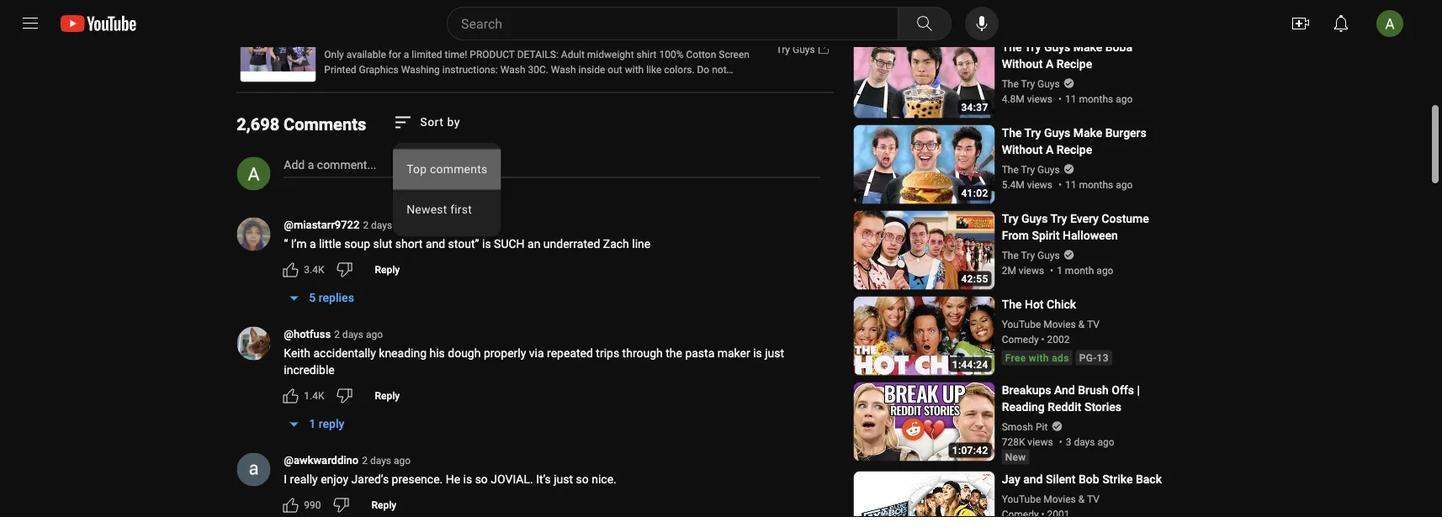 Task type: describe. For each thing, give the bounding box(es) containing it.
5.4m
[[1002, 179, 1025, 191]]

the
[[666, 347, 683, 361]]

3
[[1066, 436, 1072, 448]]

42:55
[[962, 273, 989, 285]]

back
[[1136, 473, 1163, 487]]

silent
[[1046, 473, 1076, 487]]

reply text field for enjoy
[[372, 500, 397, 511]]

accidentally
[[314, 347, 376, 361]]

the inside "the try guys make boba without a recipe"
[[1002, 40, 1022, 54]]

costume
[[1102, 212, 1150, 226]]

try guys try every costume from spirit halloween by the try guys 2,045,930 views 1 month ago 42 minutes element
[[1002, 211, 1172, 244]]

comments
[[430, 163, 488, 177]]

comedy
[[1002, 334, 1039, 345]]

the hot chick by comedy • 2002 1 hour, 44 minutes element
[[1002, 297, 1113, 313]]

make for burgers
[[1074, 126, 1103, 140]]

try guys
[[777, 43, 815, 55]]

tour
[[451, 8, 474, 21]]

by
[[447, 116, 461, 129]]

halloween
[[1063, 229, 1119, 243]]

6.8m views
[[1002, 7, 1053, 19]]

the inside "the try guys make burgers without a recipe"
[[1002, 126, 1022, 140]]

smosh
[[1002, 421, 1034, 433]]

he
[[446, 473, 461, 487]]

newest
[[407, 203, 447, 217]]

and inside @miastarr9722 2 days ago " i'm a little soup slut short and stout" is such an underrated zach line
[[426, 237, 445, 251]]

underrated
[[544, 237, 600, 251]]

tv inside the hot chick youtube movies & tv comedy • 2002
[[1088, 319, 1100, 330]]

reply for jared's
[[372, 500, 397, 511]]

the inside the hot chick youtube movies & tv comedy • 2002
[[1002, 298, 1022, 312]]

group containing sort by
[[393, 113, 501, 246]]

47 minutes, 57 seconds element
[[962, 15, 989, 27]]

just inside @hotfuss 2 days ago keith accidentally kneading his dough properly via repeated trips through the pasta maker is just incredible
[[765, 347, 785, 361]]

vintage
[[376, 8, 416, 21]]

boba
[[1106, 40, 1133, 54]]

1:44:24
[[953, 359, 989, 371]]

reply text field for kneading
[[375, 390, 400, 402]]

breakups
[[1002, 384, 1052, 398]]

ago up the burgers
[[1116, 93, 1133, 105]]

stories
[[1085, 401, 1122, 414]]

war live vintage black tour shirt small
[[324, 8, 534, 21]]

days right 3
[[1074, 436, 1096, 448]]

41 minutes, 2 seconds element
[[962, 187, 989, 199]]

free
[[1006, 352, 1027, 364]]

guys inside try guys try every costume from spirit halloween
[[1022, 212, 1048, 226]]

i'm
[[291, 237, 307, 251]]

through
[[623, 347, 663, 361]]

11 for boba
[[1066, 93, 1077, 105]]

2 so from the left
[[576, 473, 589, 487]]

add a comment...
[[284, 158, 377, 172]]

newest first link
[[393, 190, 501, 230]]

dough
[[448, 347, 481, 361]]

3 days ago
[[1066, 436, 1115, 448]]

the try guys make boba without a recipe by the try guys 4,809,976 views 11 months ago 34 minutes element
[[1002, 39, 1172, 73]]

the try guys make boba without a recipe
[[1002, 40, 1133, 71]]

ago down stories
[[1098, 436, 1115, 448]]

add
[[284, 158, 305, 172]]

the try guys make burgers without a recipe
[[1002, 126, 1147, 157]]

hot
[[1025, 298, 1044, 312]]

months for boba
[[1080, 93, 1114, 105]]

2 youtube from the top
[[1002, 494, 1042, 505]]

angela cha image
[[237, 157, 270, 191]]

is inside @hotfuss 2 days ago keith accidentally kneading his dough properly via repeated trips through the pasta maker is just incredible
[[754, 347, 763, 361]]

presence.
[[392, 473, 443, 487]]

short
[[396, 237, 423, 251]]

maker
[[718, 347, 751, 361]]

2 days ago link for enjoy
[[362, 454, 411, 469]]

breakups and brush offs | reading reddit stories
[[1002, 384, 1141, 414]]

sort by button
[[393, 113, 461, 133]]

34 minutes, 37 seconds element
[[962, 101, 989, 113]]

1:44:24 link
[[854, 297, 996, 378]]

new
[[1006, 452, 1027, 463]]

newest first
[[407, 203, 472, 217]]

0 vertical spatial a
[[308, 158, 314, 172]]

2 days ago link for kneading
[[334, 327, 383, 343]]

990
[[304, 500, 321, 511]]

just inside @awkwarddino 2 days ago i really enjoy jared's presence. he is so jovial. it's just so nice.
[[554, 473, 573, 487]]

smosh pit
[[1002, 421, 1048, 433]]

top comments link
[[393, 150, 501, 190]]

@awkwarddino 2 days ago i really enjoy jared's presence. he is so jovial. it's just so nice.
[[284, 455, 617, 487]]

an
[[528, 237, 541, 251]]

comments
[[284, 115, 366, 135]]

2 for kneading
[[334, 329, 340, 341]]

enjoy
[[321, 473, 349, 487]]

chick
[[1047, 298, 1077, 312]]

2m views
[[1002, 265, 1045, 276]]

728k
[[1002, 436, 1026, 448]]

@miastarr9722 link
[[284, 218, 360, 234]]

reading
[[1002, 401, 1045, 414]]

a for the try guys make burgers without a recipe
[[1046, 143, 1054, 157]]

jay and silent bob strike back by comedy • 2001 1 hour, 44 minutes element
[[1002, 472, 1163, 489]]

and
[[1055, 384, 1076, 398]]

reply link for little
[[365, 256, 410, 283]]

views right 6.8m
[[1028, 7, 1053, 19]]

spirit
[[1032, 229, 1060, 243]]

the try guys for try guys try every costume from spirit halloween
[[1002, 250, 1060, 261]]

shirt
[[477, 8, 502, 21]]

& inside the hot chick youtube movies & tv comedy • 2002
[[1079, 319, 1085, 330]]

month
[[1066, 265, 1095, 276]]

1 horizontal spatial and
[[1024, 473, 1043, 487]]

try inside "the try guys make burgers without a recipe"
[[1025, 126, 1042, 140]]

34:37 link
[[854, 39, 996, 120]]

990 likes element
[[304, 498, 321, 513]]

1:07:42
[[953, 445, 989, 457]]

41:02 link
[[854, 125, 996, 206]]

trips
[[596, 347, 620, 361]]

days for i really enjoy jared's presence. he is so jovial. it's just so nice.
[[370, 455, 391, 467]]

@hotfuss
[[284, 328, 331, 341]]

sort
[[420, 116, 444, 129]]

views for the try guys make boba without a recipe
[[1028, 93, 1053, 105]]

avatar image image
[[1377, 10, 1404, 37]]

6.8m
[[1002, 7, 1025, 19]]

days for " i'm a little soup slut short and stout" is such an underrated zach line
[[371, 220, 392, 231]]

2m
[[1002, 265, 1017, 276]]

top comments
[[407, 163, 488, 177]]

months for burgers
[[1080, 179, 1114, 191]]

recipe for boba
[[1057, 57, 1093, 71]]

@hotfuss link
[[284, 327, 331, 344]]

@awkwarddino
[[284, 455, 359, 467]]

ads
[[1052, 352, 1070, 364]]



Task type: locate. For each thing, give the bounding box(es) containing it.
3.4k
[[304, 264, 325, 276]]

& down the hot chick by comedy • 2002 1 hour, 44 minutes element
[[1079, 319, 1085, 330]]

without inside "the try guys make boba without a recipe"
[[1002, 57, 1043, 71]]

@miastarr9722 2 days ago " i'm a little soup slut short and stout" is such an underrated zach line
[[284, 219, 651, 251]]

without inside "the try guys make burgers without a recipe"
[[1002, 143, 1043, 157]]

the up 5.4m
[[1002, 164, 1019, 175]]

days inside @miastarr9722 2 days ago " i'm a little soup slut short and stout" is such an underrated zach line
[[371, 220, 392, 231]]

•
[[1042, 334, 1045, 345]]

None search field
[[417, 7, 955, 40]]

1 hour, 44 minutes, 24 seconds element
[[953, 359, 989, 371]]

burgers
[[1106, 126, 1147, 140]]

1 vertical spatial reply text field
[[372, 500, 397, 511]]

2 up soup
[[363, 220, 369, 231]]

months up every
[[1080, 179, 1114, 191]]

youtube down jay
[[1002, 494, 1042, 505]]

5 the from the top
[[1002, 250, 1019, 261]]

views
[[1028, 7, 1053, 19], [1028, 93, 1053, 105], [1028, 179, 1053, 191], [1019, 265, 1045, 276], [1028, 436, 1054, 448]]

youtube inside the hot chick youtube movies & tv comedy • 2002
[[1002, 319, 1042, 330]]

views for try guys try every costume from spirit halloween
[[1019, 265, 1045, 276]]

breakups and brush offs | reading reddit stories by smosh pit 728,274 views 3 days ago 1 hour, 7 minutes element
[[1002, 383, 1172, 416]]

the up "2m"
[[1002, 250, 1019, 261]]

and right short
[[426, 237, 445, 251]]

reply link for jared's
[[362, 492, 407, 518]]

days for keith accidentally kneading his dough properly via repeated trips through the pasta maker is just incredible
[[342, 329, 364, 341]]

list box containing top comments
[[393, 143, 501, 237]]

1 vertical spatial make
[[1074, 126, 1103, 140]]

0 vertical spatial the try guys
[[1002, 78, 1060, 90]]

the left hot
[[1002, 298, 1022, 312]]

kneading
[[379, 347, 427, 361]]

0 vertical spatial &
[[1079, 319, 1085, 330]]

0 vertical spatial make
[[1074, 40, 1103, 54]]

2 months from the top
[[1080, 179, 1114, 191]]

6.8m views link
[[1002, 0, 1172, 21]]

reddit
[[1048, 401, 1082, 414]]

jared's
[[352, 473, 389, 487]]

and right jay
[[1024, 473, 1043, 487]]

0 horizontal spatial is
[[463, 473, 472, 487]]

with
[[1029, 352, 1050, 364]]

is left such
[[482, 237, 491, 251]]

without for the try guys make burgers without a recipe
[[1002, 143, 1043, 157]]

ago up short
[[395, 220, 412, 231]]

2 days ago link up jared's
[[362, 454, 411, 469]]

1 vertical spatial reply
[[375, 390, 400, 402]]

4 the from the top
[[1002, 164, 1019, 175]]

reply text field down kneading on the left of the page
[[375, 390, 400, 402]]

the up 4.8m
[[1002, 78, 1019, 90]]

34:37
[[962, 101, 989, 113]]

0 vertical spatial months
[[1080, 93, 1114, 105]]

1 vertical spatial &
[[1079, 494, 1085, 505]]

Reply text field
[[375, 390, 400, 402], [372, 500, 397, 511]]

youtube up the comedy
[[1002, 319, 1042, 330]]

0 horizontal spatial just
[[554, 473, 573, 487]]

a
[[1046, 57, 1054, 71], [1046, 143, 1054, 157]]

and
[[426, 237, 445, 251], [1024, 473, 1043, 487]]

reply link down slut
[[365, 256, 410, 283]]

guys inside "the try guys make boba without a recipe"
[[1045, 40, 1071, 54]]

without for the try guys make boba without a recipe
[[1002, 57, 1043, 71]]

nice.
[[592, 473, 617, 487]]

@miastarr9722
[[284, 219, 360, 231]]

1 the from the top
[[1002, 40, 1022, 54]]

days up slut
[[371, 220, 392, 231]]

reply for little
[[375, 264, 400, 276]]

just right maker
[[765, 347, 785, 361]]

ago up presence.
[[394, 455, 411, 467]]

1 vertical spatial youtube
[[1002, 494, 1042, 505]]

1 horizontal spatial is
[[482, 237, 491, 251]]

1 horizontal spatial just
[[765, 347, 785, 361]]

months up the try guys make burgers without a recipe by the try guys 5,419,711 views 11 months ago 41 minutes element
[[1080, 93, 1114, 105]]

42 minutes, 55 seconds element
[[962, 273, 989, 285]]

1 vertical spatial 11
[[1066, 179, 1077, 191]]

2 a from the top
[[1046, 143, 1054, 157]]

a right add
[[308, 158, 314, 172]]

views right 5.4m
[[1028, 179, 1053, 191]]

the hot chick youtube movies & tv comedy • 2002
[[1002, 298, 1100, 345]]

the try guys
[[1002, 78, 1060, 90], [1002, 164, 1060, 175], [1002, 250, 1060, 261]]

47:57
[[962, 15, 989, 27]]

2 vertical spatial 2
[[362, 455, 368, 467]]

reply down slut
[[375, 264, 400, 276]]

make left boba in the right top of the page
[[1074, 40, 1103, 54]]

movies down silent in the right of the page
[[1044, 494, 1076, 505]]

movies inside the hot chick youtube movies & tv comedy • 2002
[[1044, 319, 1076, 330]]

1 the try guys from the top
[[1002, 78, 1060, 90]]

days inside @hotfuss 2 days ago keith accidentally kneading his dough properly via repeated trips through the pasta maker is just incredible
[[342, 329, 364, 341]]

1 vertical spatial without
[[1002, 143, 1043, 157]]

0 horizontal spatial and
[[426, 237, 445, 251]]

the try guys up 5.4m views
[[1002, 164, 1060, 175]]

comment...
[[317, 158, 377, 172]]

@miastarr9722 image
[[237, 218, 270, 251]]

0 vertical spatial tv
[[1088, 319, 1100, 330]]

via
[[529, 347, 544, 361]]

recipe inside "the try guys make burgers without a recipe"
[[1057, 143, 1093, 157]]

0 vertical spatial a
[[1046, 57, 1054, 71]]

4.8m views
[[1002, 93, 1053, 105]]

his
[[430, 347, 445, 361]]

a
[[308, 158, 314, 172], [310, 237, 316, 251]]

2
[[363, 220, 369, 231], [334, 329, 340, 341], [362, 455, 368, 467]]

1 make from the top
[[1074, 40, 1103, 54]]

tv up pg-13 on the bottom right of page
[[1088, 319, 1100, 330]]

0 vertical spatial reply
[[375, 264, 400, 276]]

2 up accidentally
[[334, 329, 340, 341]]

0 vertical spatial is
[[482, 237, 491, 251]]

2 vertical spatial is
[[463, 473, 472, 487]]

0 vertical spatial movies
[[1044, 319, 1076, 330]]

1 vertical spatial recipe
[[1057, 143, 1093, 157]]

0 vertical spatial 2
[[363, 220, 369, 231]]

make inside "the try guys make burgers without a recipe"
[[1074, 126, 1103, 140]]

little
[[319, 237, 342, 251]]

41:02
[[962, 187, 989, 199]]

0 vertical spatial without
[[1002, 57, 1043, 71]]

11 up "the try guys make burgers without a recipe" at the right of page
[[1066, 93, 1077, 105]]

ago right month
[[1097, 265, 1114, 276]]

a up 5.4m views
[[1046, 143, 1054, 157]]

2 make from the top
[[1074, 126, 1103, 140]]

@awkwarddino image
[[237, 453, 270, 487]]

2 up jared's
[[362, 455, 368, 467]]

2 recipe from the top
[[1057, 143, 1093, 157]]

really
[[290, 473, 318, 487]]

1.4k likes element
[[304, 388, 325, 404]]

1 without from the top
[[1002, 57, 1043, 71]]

"
[[284, 237, 288, 251]]

2 without from the top
[[1002, 143, 1043, 157]]

1 hour, 7 minutes, 42 seconds element
[[953, 445, 989, 457]]

so left 'nice.'
[[576, 473, 589, 487]]

2 inside @awkwarddino 2 days ago i really enjoy jared's presence. he is so jovial. it's just so nice.
[[362, 455, 368, 467]]

1 vertical spatial months
[[1080, 179, 1114, 191]]

a for the try guys make boba without a recipe
[[1046, 57, 1054, 71]]

youtube
[[1002, 319, 1042, 330], [1002, 494, 1042, 505]]

reply for his
[[375, 390, 400, 402]]

a inside "the try guys make boba without a recipe"
[[1046, 57, 1054, 71]]

3 the from the top
[[1002, 126, 1022, 140]]

@awkwarddino link
[[284, 453, 359, 470]]

0 horizontal spatial so
[[475, 473, 488, 487]]

0 vertical spatial 2 days ago link
[[363, 218, 412, 233]]

3.4k likes element
[[304, 262, 325, 277]]

ago up kneading on the left of the page
[[366, 329, 383, 341]]

is right maker
[[754, 347, 763, 361]]

soup
[[345, 237, 370, 251]]

11 months ago up the burgers
[[1066, 93, 1133, 105]]

1 youtube from the top
[[1002, 319, 1042, 330]]

1 a from the top
[[1046, 57, 1054, 71]]

5.4m views
[[1002, 179, 1053, 191]]

days
[[371, 220, 392, 231], [342, 329, 364, 341], [1074, 436, 1096, 448], [370, 455, 391, 467]]

recipe for burgers
[[1057, 143, 1093, 157]]

so right he
[[475, 473, 488, 487]]

just right it's
[[554, 473, 573, 487]]

6 the from the top
[[1002, 298, 1022, 312]]

a right i'm
[[310, 237, 316, 251]]

1 vertical spatial and
[[1024, 473, 1043, 487]]

1 vertical spatial 2 days ago link
[[334, 327, 383, 343]]

make inside "the try guys make boba without a recipe"
[[1074, 40, 1103, 54]]

so
[[475, 473, 488, 487], [576, 473, 589, 487]]

make for boba
[[1074, 40, 1103, 54]]

youtube movies & tv
[[1002, 494, 1100, 505]]

1 month ago
[[1057, 265, 1114, 276]]

the try guys make burgers without a recipe by the try guys 5,419,711 views 11 months ago 41 minutes element
[[1002, 125, 1172, 159]]

1 vertical spatial the try guys
[[1002, 164, 1060, 175]]

2 the from the top
[[1002, 78, 1019, 90]]

try guys try every costume from spirit halloween
[[1002, 212, 1150, 243]]

the try guys for the try guys make boba without a recipe
[[1002, 78, 1060, 90]]

reply link down jared's
[[362, 492, 407, 518]]

@hotfuss image
[[237, 327, 270, 361]]

incredible
[[284, 364, 335, 378]]

2 11 from the top
[[1066, 179, 1077, 191]]

strike
[[1103, 473, 1133, 487]]

1 movies from the top
[[1044, 319, 1076, 330]]

0 vertical spatial recipe
[[1057, 57, 1093, 71]]

1 vertical spatial just
[[554, 473, 573, 487]]

2 tv from the top
[[1088, 494, 1100, 505]]

13
[[1097, 352, 1109, 364]]

war
[[324, 8, 350, 21]]

2 vertical spatial the try guys
[[1002, 250, 1060, 261]]

views down pit
[[1028, 436, 1054, 448]]

ago inside @hotfuss 2 days ago keith accidentally kneading his dough properly via repeated trips through the pasta maker is just incredible
[[366, 329, 383, 341]]

Reply text field
[[375, 264, 400, 276]]

the down 6.8m
[[1002, 40, 1022, 54]]

1 so from the left
[[475, 473, 488, 487]]

2 vertical spatial reply link
[[362, 492, 407, 518]]

is inside @miastarr9722 2 days ago " i'm a little soup slut short and stout" is such an underrated zach line
[[482, 237, 491, 251]]

0 vertical spatial and
[[426, 237, 445, 251]]

live
[[352, 8, 374, 21]]

1 months from the top
[[1080, 93, 1114, 105]]

days up jared's
[[370, 455, 391, 467]]

0 vertical spatial just
[[765, 347, 785, 361]]

make left the burgers
[[1074, 126, 1103, 140]]

from
[[1002, 229, 1030, 243]]

movies
[[1044, 319, 1076, 330], [1044, 494, 1076, 505]]

2 vertical spatial reply
[[372, 500, 397, 511]]

2 for a
[[363, 220, 369, 231]]

tv down bob
[[1088, 494, 1100, 505]]

1 vertical spatial a
[[1046, 143, 1054, 157]]

recipe inside "the try guys make boba without a recipe"
[[1057, 57, 1093, 71]]

1 vertical spatial reply link
[[365, 383, 410, 410]]

11 months ago up every
[[1066, 179, 1133, 191]]

top
[[407, 163, 427, 177]]

2 movies from the top
[[1044, 494, 1076, 505]]

1 & from the top
[[1079, 319, 1085, 330]]

the try guys up 4.8m views
[[1002, 78, 1060, 90]]

2 & from the top
[[1079, 494, 1085, 505]]

11 months ago for boba
[[1066, 93, 1133, 105]]

0 vertical spatial 11 months ago
[[1066, 93, 1133, 105]]

1 vertical spatial 2
[[334, 329, 340, 341]]

@hotfuss 2 days ago keith accidentally kneading his dough properly via repeated trips through the pasta maker is just incredible
[[284, 328, 788, 378]]

reply down jared's
[[372, 500, 397, 511]]

1 recipe from the top
[[1057, 57, 1093, 71]]

a inside "the try guys make burgers without a recipe"
[[1046, 143, 1054, 157]]

0 vertical spatial reply text field
[[375, 390, 400, 402]]

a up 4.8m views
[[1046, 57, 1054, 71]]

11 for burgers
[[1066, 179, 1077, 191]]

ago inside @miastarr9722 2 days ago " i'm a little soup slut short and stout" is such an underrated zach line
[[395, 220, 412, 231]]

reply link for his
[[365, 383, 410, 410]]

movies up the 2002
[[1044, 319, 1076, 330]]

2 11 months ago from the top
[[1066, 179, 1133, 191]]

0 vertical spatial reply link
[[365, 256, 410, 283]]

2002
[[1048, 334, 1070, 345]]

black
[[419, 8, 448, 21]]

views for the try guys make burgers without a recipe
[[1028, 179, 1053, 191]]

reply text field down jared's
[[372, 500, 397, 511]]

2 vertical spatial 2 days ago link
[[362, 454, 411, 469]]

1 horizontal spatial so
[[576, 473, 589, 487]]

i
[[284, 473, 287, 487]]

1 vertical spatial movies
[[1044, 494, 1076, 505]]

a inside @miastarr9722 2 days ago " i'm a little soup slut short and stout" is such an underrated zach line
[[310, 237, 316, 251]]

Add a comment... text field
[[284, 158, 377, 172]]

0 vertical spatial 11
[[1066, 93, 1077, 105]]

1 vertical spatial a
[[310, 237, 316, 251]]

days up accidentally
[[342, 329, 364, 341]]

4.8m
[[1002, 93, 1025, 105]]

without
[[1002, 57, 1043, 71], [1002, 143, 1043, 157]]

ago up costume
[[1116, 179, 1133, 191]]

recipe
[[1057, 57, 1093, 71], [1057, 143, 1093, 157]]

pit
[[1036, 421, 1048, 433]]

is right he
[[463, 473, 472, 487]]

Search text field
[[461, 13, 895, 35]]

views right 4.8m
[[1028, 93, 1053, 105]]

& down jay and silent bob strike back by comedy • 2001 1 hour, 44 minutes element
[[1079, 494, 1085, 505]]

the try guys up 2m views at the bottom of the page
[[1002, 250, 1060, 261]]

3 the try guys from the top
[[1002, 250, 1060, 261]]

group
[[393, 113, 501, 246]]

without up 5.4m views
[[1002, 143, 1043, 157]]

without up 4.8m views
[[1002, 57, 1043, 71]]

1 vertical spatial 11 months ago
[[1066, 179, 1133, 191]]

1 11 from the top
[[1066, 93, 1077, 105]]

the try guys for the try guys make burgers without a recipe
[[1002, 164, 1060, 175]]

views right "2m"
[[1019, 265, 1045, 276]]

11 months ago for burgers
[[1066, 179, 1133, 191]]

guys inside "the try guys make burgers without a recipe"
[[1045, 126, 1071, 140]]

11
[[1066, 93, 1077, 105], [1066, 179, 1077, 191]]

11 up every
[[1066, 179, 1077, 191]]

2 horizontal spatial is
[[754, 347, 763, 361]]

2 the try guys from the top
[[1002, 164, 1060, 175]]

1 vertical spatial tv
[[1088, 494, 1100, 505]]

reply link down kneading on the left of the page
[[365, 383, 410, 410]]

the down 4.8m
[[1002, 126, 1022, 140]]

47:57 link
[[854, 0, 996, 34]]

ago inside @awkwarddino 2 days ago i really enjoy jared's presence. he is so jovial. it's just so nice.
[[394, 455, 411, 467]]

2 inside @miastarr9722 2 days ago " i'm a little soup slut short and stout" is such an underrated zach line
[[363, 220, 369, 231]]

pg-
[[1080, 352, 1097, 364]]

jay
[[1002, 473, 1021, 487]]

728k views
[[1002, 436, 1054, 448]]

2 days ago link up accidentally
[[334, 327, 383, 343]]

pg-13
[[1080, 352, 1109, 364]]

try
[[1025, 40, 1042, 54], [777, 43, 790, 55], [1022, 78, 1035, 90], [1025, 126, 1042, 140], [1022, 164, 1035, 175], [1002, 212, 1019, 226], [1051, 212, 1068, 226], [1022, 250, 1035, 261]]

make
[[1074, 40, 1103, 54], [1074, 126, 1103, 140]]

&
[[1079, 319, 1085, 330], [1079, 494, 1085, 505]]

list box
[[393, 143, 501, 237]]

days inside @awkwarddino 2 days ago i really enjoy jared's presence. he is so jovial. it's just so nice.
[[370, 455, 391, 467]]

1 tv from the top
[[1088, 319, 1100, 330]]

is inside @awkwarddino 2 days ago i really enjoy jared's presence. he is so jovial. it's just so nice.
[[463, 473, 472, 487]]

try inside "the try guys make boba without a recipe"
[[1025, 40, 1042, 54]]

2 inside @hotfuss 2 days ago keith accidentally kneading his dough properly via repeated trips through the pasta maker is just incredible
[[334, 329, 340, 341]]

every
[[1071, 212, 1099, 226]]

2 for enjoy
[[362, 455, 368, 467]]

brush
[[1079, 384, 1109, 398]]

1 vertical spatial is
[[754, 347, 763, 361]]

2 days ago link up slut
[[363, 218, 412, 233]]

2 days ago link for a
[[363, 218, 412, 233]]

2,698 comments
[[237, 115, 366, 135]]

such
[[494, 237, 525, 251]]

1:07:42 link
[[854, 383, 996, 464]]

1 11 months ago from the top
[[1066, 93, 1133, 105]]

2 days ago link
[[363, 218, 412, 233], [334, 327, 383, 343], [362, 454, 411, 469]]

0 vertical spatial youtube
[[1002, 319, 1042, 330]]

reply down kneading on the left of the page
[[375, 390, 400, 402]]



Task type: vqa. For each thing, say whether or not it's contained in the screenshot.


